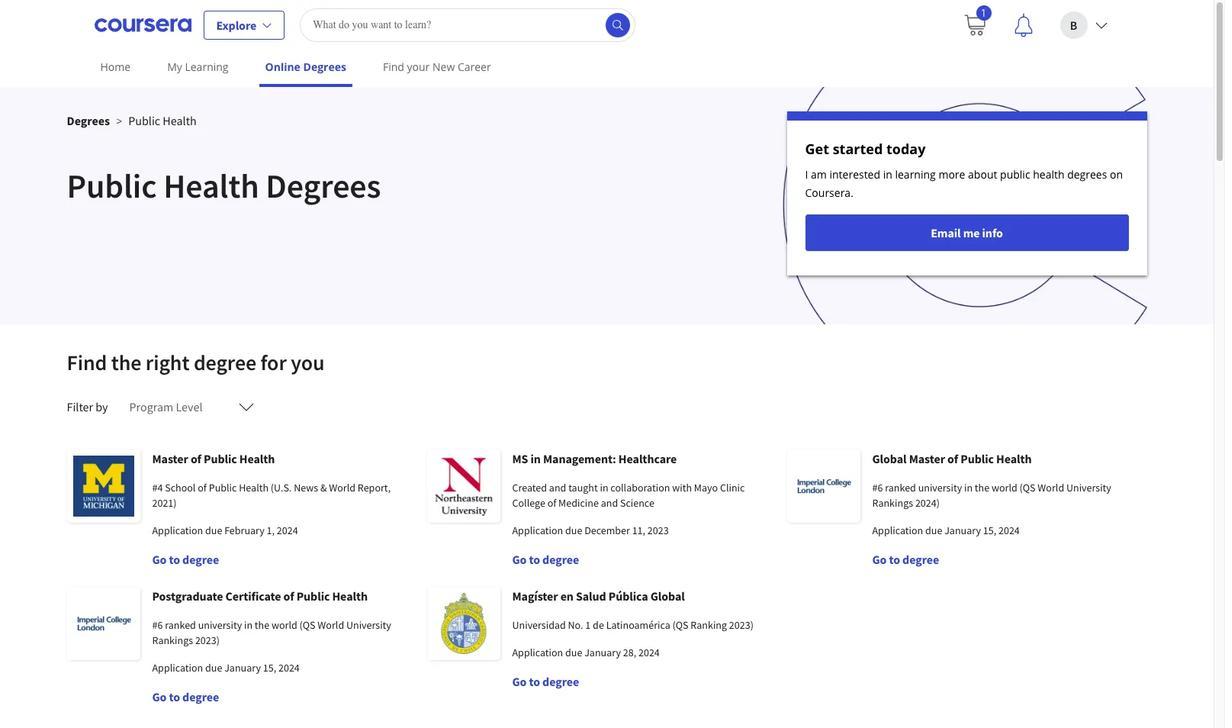 Task type: locate. For each thing, give the bounding box(es) containing it.
in left learning
[[884, 167, 893, 182]]

coursera image
[[94, 13, 191, 37]]

management:
[[543, 451, 617, 466]]

0 horizontal spatial 15,
[[263, 661, 276, 675]]

world inside #6 ranked university in the world (qs world university rankings 2024)
[[992, 481, 1018, 495]]

#6 inside #6 ranked university in the world (qs world university rankings 2023)
[[152, 618, 163, 632]]

me
[[964, 225, 980, 240]]

medicine
[[559, 496, 599, 510]]

1 horizontal spatial university
[[919, 481, 963, 495]]

public health degrees
[[67, 165, 381, 207]]

0 vertical spatial university
[[1067, 481, 1112, 495]]

in inside #6 ranked university in the world (qs world university rankings 2023)
[[244, 618, 253, 632]]

learning
[[896, 167, 936, 182]]

2024 for master of public health
[[277, 524, 298, 537]]

application due january 15, 2024 down #6 ranked university in the world (qs world university rankings 2023)
[[152, 661, 300, 675]]

public
[[128, 113, 160, 128], [67, 165, 157, 207], [204, 451, 237, 466], [961, 451, 995, 466], [209, 481, 237, 495], [297, 589, 330, 604]]

the inside #6 ranked university in the world (qs world university rankings 2024)
[[975, 481, 990, 495]]

find your new career link
[[377, 50, 497, 84]]

degree for postgraduate certificate of public health
[[183, 689, 219, 705]]

1 horizontal spatial #6
[[873, 481, 884, 495]]

0 horizontal spatial global
[[651, 589, 685, 604]]

public
[[1001, 167, 1031, 182]]

due for in
[[566, 524, 583, 537]]

and left 'taught'
[[549, 481, 567, 495]]

the left right
[[111, 349, 141, 376]]

1 horizontal spatial 1
[[981, 5, 987, 19]]

0 vertical spatial 1
[[981, 5, 987, 19]]

1 vertical spatial ranked
[[165, 618, 196, 632]]

health inside the #4 school of public health (u.s. news & world report, 2021)
[[239, 481, 269, 495]]

0 vertical spatial global
[[873, 451, 907, 466]]

university up 2024) on the bottom right of the page
[[919, 481, 963, 495]]

1 horizontal spatial world
[[992, 481, 1018, 495]]

1 horizontal spatial application due january 15, 2024
[[873, 524, 1020, 537]]

ranked
[[886, 481, 917, 495], [165, 618, 196, 632]]

and up december
[[601, 496, 618, 510]]

public down master of public health
[[209, 481, 237, 495]]

0 horizontal spatial (qs
[[300, 618, 316, 632]]

15, down #6 ranked university in the world (qs world university rankings 2023)
[[263, 661, 276, 675]]

find
[[383, 60, 404, 74], [67, 349, 107, 376]]

go to degree for global
[[873, 552, 940, 567]]

go to degree for ms
[[513, 552, 579, 567]]

december
[[585, 524, 630, 537]]

in
[[884, 167, 893, 182], [531, 451, 541, 466], [600, 481, 609, 495], [965, 481, 973, 495], [244, 618, 253, 632]]

public down program level dropdown button
[[204, 451, 237, 466]]

0 vertical spatial and
[[549, 481, 567, 495]]

1 vertical spatial 15,
[[263, 661, 276, 675]]

1 horizontal spatial university
[[1067, 481, 1112, 495]]

email
[[931, 225, 961, 240]]

university inside #6 ranked university in the world (qs world university rankings 2023)
[[347, 618, 392, 632]]

2024
[[277, 524, 298, 537], [999, 524, 1020, 537], [639, 646, 660, 660], [279, 661, 300, 675]]

rankings for global
[[873, 496, 914, 510]]

2 horizontal spatial january
[[945, 524, 982, 537]]

rankings inside #6 ranked university in the world (qs world university rankings 2024)
[[873, 496, 914, 510]]

1 horizontal spatial find
[[383, 60, 404, 74]]

rankings inside #6 ranked university in the world (qs world university rankings 2023)
[[152, 634, 193, 647]]

of right college on the left of the page
[[548, 496, 557, 510]]

1 horizontal spatial global
[[873, 451, 907, 466]]

explore
[[216, 17, 257, 32]]

0 vertical spatial ranked
[[886, 481, 917, 495]]

master up school
[[152, 451, 188, 466]]

university inside #6 ranked university in the world (qs world university rankings 2024)
[[1067, 481, 1112, 495]]

1 vertical spatial world
[[272, 618, 298, 632]]

0 horizontal spatial the
[[111, 349, 141, 376]]

(qs
[[1020, 481, 1036, 495], [300, 618, 316, 632], [673, 618, 689, 632]]

1 vertical spatial application due january 15, 2024
[[152, 661, 300, 675]]

0 vertical spatial university
[[919, 481, 963, 495]]

of inside the #4 school of public health (u.s. news & world report, 2021)
[[198, 481, 207, 495]]

of up #6 ranked university in the world (qs world university rankings 2024) at the bottom of the page
[[948, 451, 959, 466]]

0 horizontal spatial university
[[347, 618, 392, 632]]

world inside #6 ranked university in the world (qs world university rankings 2023)
[[272, 618, 298, 632]]

1 horizontal spatial rankings
[[873, 496, 914, 510]]

imperial college london image
[[787, 450, 861, 523], [67, 587, 140, 660]]

1 vertical spatial #6
[[152, 618, 163, 632]]

in down global master of public health on the bottom right of page
[[965, 481, 973, 495]]

0 horizontal spatial rankings
[[152, 634, 193, 647]]

0 vertical spatial imperial college london image
[[787, 450, 861, 523]]

ranked inside #6 ranked university in the world (qs world university rankings 2024)
[[886, 481, 917, 495]]

2024 down #6 ranked university in the world (qs world university rankings 2023)
[[279, 661, 300, 675]]

1 horizontal spatial imperial college london image
[[787, 450, 861, 523]]

go to degree for magíster
[[513, 674, 579, 689]]

january left 28,
[[585, 646, 621, 660]]

0 horizontal spatial find
[[67, 349, 107, 376]]

university
[[919, 481, 963, 495], [198, 618, 242, 632]]

0 vertical spatial rankings
[[873, 496, 914, 510]]

(qs inside #6 ranked university in the world (qs world university rankings 2023)
[[300, 618, 316, 632]]

2023) right ranking
[[730, 618, 754, 632]]

in inside i am interested in learning more about public health degrees on coursera.
[[884, 167, 893, 182]]

1 horizontal spatial the
[[255, 618, 270, 632]]

degree
[[194, 349, 257, 376], [183, 552, 219, 567], [543, 552, 579, 567], [903, 552, 940, 567], [543, 674, 579, 689], [183, 689, 219, 705]]

world
[[992, 481, 1018, 495], [272, 618, 298, 632]]

to for magíster
[[529, 674, 540, 689]]

degree for master of public health
[[183, 552, 219, 567]]

to
[[169, 552, 180, 567], [529, 552, 540, 567], [890, 552, 901, 567], [529, 674, 540, 689], [169, 689, 180, 705]]

the inside #6 ranked university in the world (qs world university rankings 2023)
[[255, 618, 270, 632]]

2024 right 1,
[[277, 524, 298, 537]]

online degrees link
[[259, 50, 353, 87]]

global
[[873, 451, 907, 466], [651, 589, 685, 604]]

application down college on the left of the page
[[513, 524, 563, 537]]

1 horizontal spatial ranked
[[886, 481, 917, 495]]

0 vertical spatial application due january 15, 2024
[[873, 524, 1020, 537]]

university inside #6 ranked university in the world (qs world university rankings 2023)
[[198, 618, 242, 632]]

online degrees
[[265, 60, 347, 74]]

1 master from the left
[[152, 451, 188, 466]]

1 horizontal spatial 15,
[[984, 524, 997, 537]]

january down #6 ranked university in the world (qs world university rankings 2024) at the bottom of the page
[[945, 524, 982, 537]]

0 horizontal spatial january
[[225, 661, 261, 675]]

application due january 15, 2024 down 2024) on the bottom right of the page
[[873, 524, 1020, 537]]

to for global
[[890, 552, 901, 567]]

universidad no. 1 de latinoamérica (qs ranking 2023)
[[513, 618, 754, 632]]

master
[[152, 451, 188, 466], [910, 451, 946, 466]]

world inside #6 ranked university in the world (qs world university rankings 2023)
[[318, 618, 344, 632]]

world inside #6 ranked university in the world (qs world university rankings 2024)
[[1038, 481, 1065, 495]]

1 vertical spatial and
[[601, 496, 618, 510]]

application for postgraduate
[[152, 661, 203, 675]]

11,
[[633, 524, 646, 537]]

find left "your"
[[383, 60, 404, 74]]

1 vertical spatial rankings
[[152, 634, 193, 647]]

0 vertical spatial january
[[945, 524, 982, 537]]

january for en
[[585, 646, 621, 660]]

created and taught in collaboration with mayo clinic college of medicine and science
[[513, 481, 745, 510]]

master up 2024) on the bottom right of the page
[[910, 451, 946, 466]]

go to degree
[[152, 552, 219, 567], [513, 552, 579, 567], [873, 552, 940, 567], [513, 674, 579, 689], [152, 689, 219, 705]]

world down postgraduate certificate of public health
[[272, 618, 298, 632]]

due for certificate
[[205, 661, 222, 675]]

university down 'postgraduate' at the bottom left of the page
[[198, 618, 242, 632]]

world
[[329, 481, 356, 495], [1038, 481, 1065, 495], [318, 618, 344, 632]]

go for postgraduate certificate of public health
[[152, 689, 167, 705]]

the down global master of public health on the bottom right of page
[[975, 481, 990, 495]]

0 horizontal spatial #6
[[152, 618, 163, 632]]

degrees link
[[67, 113, 110, 128]]

home link
[[94, 50, 137, 84]]

application due january 15, 2024 for master
[[873, 524, 1020, 537]]

1 vertical spatial university
[[347, 618, 392, 632]]

january down #6 ranked university in the world (qs world university rankings 2023)
[[225, 661, 261, 675]]

to for ms
[[529, 552, 540, 567]]

my learning link
[[161, 50, 235, 84]]

in down certificate
[[244, 618, 253, 632]]

find up "filter by"
[[67, 349, 107, 376]]

world for postgraduate certificate of public health
[[318, 618, 344, 632]]

rankings for postgraduate
[[152, 634, 193, 647]]

0 horizontal spatial 1
[[586, 618, 591, 632]]

go
[[152, 552, 167, 567], [513, 552, 527, 567], [873, 552, 887, 567], [513, 674, 527, 689], [152, 689, 167, 705]]

degrees
[[303, 60, 347, 74], [67, 113, 110, 128], [266, 165, 381, 207]]

due down medicine
[[566, 524, 583, 537]]

1 vertical spatial degrees
[[67, 113, 110, 128]]

2024 for global master of public health
[[999, 524, 1020, 537]]

public health link
[[128, 113, 197, 128]]

1 vertical spatial january
[[585, 646, 621, 660]]

the for global master of public health
[[975, 481, 990, 495]]

certificate
[[226, 589, 281, 604]]

0 vertical spatial 2023)
[[730, 618, 754, 632]]

application for ms
[[513, 524, 563, 537]]

created
[[513, 481, 547, 495]]

application for master
[[152, 524, 203, 537]]

degree for magíster en salud pública global
[[543, 674, 579, 689]]

0 vertical spatial world
[[992, 481, 1018, 495]]

2024 for postgraduate certificate of public health
[[279, 661, 300, 675]]

world inside the #4 school of public health (u.s. news & world report, 2021)
[[329, 481, 356, 495]]

15, down #6 ranked university in the world (qs world university rankings 2024) at the bottom of the page
[[984, 524, 997, 537]]

of for global master of public health
[[948, 451, 959, 466]]

0 horizontal spatial application due january 15, 2024
[[152, 661, 300, 675]]

rankings
[[873, 496, 914, 510], [152, 634, 193, 647]]

2 horizontal spatial (qs
[[1020, 481, 1036, 495]]

#6 for postgraduate
[[152, 618, 163, 632]]

health
[[163, 113, 197, 128], [164, 165, 259, 207], [240, 451, 275, 466], [997, 451, 1032, 466], [239, 481, 269, 495], [332, 589, 368, 604]]

in inside created and taught in collaboration with mayo clinic college of medicine and science
[[600, 481, 609, 495]]

2024 right 28,
[[639, 646, 660, 660]]

university for postgraduate certificate of public health
[[347, 618, 392, 632]]

1 vertical spatial university
[[198, 618, 242, 632]]

due
[[205, 524, 222, 537], [566, 524, 583, 537], [926, 524, 943, 537], [566, 646, 583, 660], [205, 661, 222, 675]]

in inside #6 ranked university in the world (qs world university rankings 2024)
[[965, 481, 973, 495]]

ranked up 2024) on the bottom right of the page
[[886, 481, 917, 495]]

1 vertical spatial the
[[975, 481, 990, 495]]

public down ">"
[[67, 165, 157, 207]]

due down 2024) on the bottom right of the page
[[926, 524, 943, 537]]

2024 down #6 ranked university in the world (qs world university rankings 2024) at the bottom of the page
[[999, 524, 1020, 537]]

2 horizontal spatial the
[[975, 481, 990, 495]]

None search field
[[300, 8, 636, 42]]

due down #6 ranked university in the world (qs world university rankings 2023)
[[205, 661, 222, 675]]

get
[[806, 140, 830, 158]]

go to degree for postgraduate
[[152, 689, 219, 705]]

0 vertical spatial 15,
[[984, 524, 997, 537]]

find for find your new career
[[383, 60, 404, 74]]

2023) down 'postgraduate' at the bottom left of the page
[[195, 634, 220, 647]]

application due january 15, 2024
[[873, 524, 1020, 537], [152, 661, 300, 675]]

application down the universidad
[[513, 646, 563, 660]]

0 horizontal spatial ranked
[[165, 618, 196, 632]]

application down 'postgraduate' at the bottom left of the page
[[152, 661, 203, 675]]

application down 2024) on the bottom right of the page
[[873, 524, 924, 537]]

am
[[811, 167, 827, 182]]

january for certificate
[[225, 661, 261, 675]]

2 vertical spatial the
[[255, 618, 270, 632]]

world down global master of public health on the bottom right of page
[[992, 481, 1018, 495]]

university
[[1067, 481, 1112, 495], [347, 618, 392, 632]]

of right school
[[198, 481, 207, 495]]

2023)
[[730, 618, 754, 632], [195, 634, 220, 647]]

and
[[549, 481, 567, 495], [601, 496, 618, 510]]

university inside #6 ranked university in the world (qs world university rankings 2024)
[[919, 481, 963, 495]]

0 horizontal spatial imperial college london image
[[67, 587, 140, 660]]

university of michigan image
[[67, 450, 140, 523]]

more
[[939, 167, 966, 182]]

of up school
[[191, 451, 201, 466]]

15, for certificate
[[263, 661, 276, 675]]

ranked inside #6 ranked university in the world (qs world university rankings 2023)
[[165, 618, 196, 632]]

of right certificate
[[284, 589, 294, 604]]

#6 inside #6 ranked university in the world (qs world university rankings 2024)
[[873, 481, 884, 495]]

go for global master of public health
[[873, 552, 887, 567]]

0 horizontal spatial university
[[198, 618, 242, 632]]

1 vertical spatial 2023)
[[195, 634, 220, 647]]

school
[[165, 481, 196, 495]]

(qs inside #6 ranked university in the world (qs world university rankings 2024)
[[1020, 481, 1036, 495]]

15,
[[984, 524, 997, 537], [263, 661, 276, 675]]

in for ms in management: healthcare
[[600, 481, 609, 495]]

no.
[[568, 618, 584, 632]]

1 horizontal spatial january
[[585, 646, 621, 660]]

of
[[191, 451, 201, 466], [948, 451, 959, 466], [198, 481, 207, 495], [548, 496, 557, 510], [284, 589, 294, 604]]

application
[[152, 524, 203, 537], [513, 524, 563, 537], [873, 524, 924, 537], [513, 646, 563, 660], [152, 661, 203, 675]]

science
[[621, 496, 655, 510]]

2 vertical spatial january
[[225, 661, 261, 675]]

1 vertical spatial find
[[67, 349, 107, 376]]

degree for ms in management: healthcare
[[543, 552, 579, 567]]

in right 'taught'
[[600, 481, 609, 495]]

>
[[116, 114, 122, 128]]

0 horizontal spatial 2023)
[[195, 634, 220, 647]]

program
[[129, 399, 173, 414]]

1 horizontal spatial (qs
[[673, 618, 689, 632]]

0 horizontal spatial world
[[272, 618, 298, 632]]

0 horizontal spatial master
[[152, 451, 188, 466]]

1 horizontal spatial master
[[910, 451, 946, 466]]

rankings down 'postgraduate' at the bottom left of the page
[[152, 634, 193, 647]]

0 vertical spatial #6
[[873, 481, 884, 495]]

due down no.
[[566, 646, 583, 660]]

due left february
[[205, 524, 222, 537]]

ranked down 'postgraduate' at the bottom left of the page
[[165, 618, 196, 632]]

0 vertical spatial find
[[383, 60, 404, 74]]

due for of
[[205, 524, 222, 537]]

my learning
[[167, 60, 229, 74]]

application down 2021) on the bottom of page
[[152, 524, 203, 537]]

the down postgraduate certificate of public health
[[255, 618, 270, 632]]

january
[[945, 524, 982, 537], [585, 646, 621, 660], [225, 661, 261, 675]]

interested
[[830, 167, 881, 182]]

rankings left 2024) on the bottom right of the page
[[873, 496, 914, 510]]

northeastern university image
[[427, 450, 500, 523]]

public up #6 ranked university in the world (qs world university rankings 2023)
[[297, 589, 330, 604]]

2 master from the left
[[910, 451, 946, 466]]

1 vertical spatial imperial college london image
[[67, 587, 140, 660]]



Task type: vqa. For each thing, say whether or not it's contained in the screenshot.
"1,"
yes



Task type: describe. For each thing, give the bounding box(es) containing it.
january for master
[[945, 524, 982, 537]]

february
[[225, 524, 265, 537]]

in right the ms at the bottom left
[[531, 451, 541, 466]]

world for master
[[992, 481, 1018, 495]]

application due january 28, 2024
[[513, 646, 660, 660]]

2021)
[[152, 496, 177, 510]]

en
[[561, 589, 574, 604]]

info
[[983, 225, 1004, 240]]

magíster en salud pública global
[[513, 589, 685, 604]]

mayo
[[694, 481, 718, 495]]

by
[[96, 399, 108, 414]]

de
[[593, 618, 604, 632]]

my
[[167, 60, 182, 74]]

go for ms in management: healthcare
[[513, 552, 527, 567]]

collaboration
[[611, 481, 671, 495]]

in for global master of public health
[[965, 481, 973, 495]]

1 link
[[951, 0, 1000, 49]]

degree for global master of public health
[[903, 552, 940, 567]]

university for master
[[919, 481, 963, 495]]

world for global master of public health
[[1038, 481, 1065, 495]]

filter by
[[67, 399, 108, 414]]

coursera.
[[806, 185, 854, 200]]

global master of public health
[[873, 451, 1032, 466]]

ms
[[513, 451, 529, 466]]

b
[[1071, 17, 1078, 32]]

ranking
[[691, 618, 728, 632]]

go for master of public health
[[152, 552, 167, 567]]

college
[[513, 496, 546, 510]]

for
[[261, 349, 287, 376]]

today
[[887, 140, 926, 158]]

application due december 11, 2023
[[513, 524, 669, 537]]

find your new career
[[383, 60, 491, 74]]

application due january 15, 2024 for certificate
[[152, 661, 300, 675]]

go to degree for master
[[152, 552, 219, 567]]

you
[[291, 349, 325, 376]]

career
[[458, 60, 491, 74]]

#6 ranked university in the world (qs world university rankings 2023)
[[152, 618, 392, 647]]

of for postgraduate certificate of public health
[[284, 589, 294, 604]]

universidad
[[513, 618, 566, 632]]

public right ">"
[[128, 113, 160, 128]]

(u.s.
[[271, 481, 292, 495]]

2023) inside #6 ranked university in the world (qs world university rankings 2023)
[[195, 634, 220, 647]]

&
[[321, 481, 327, 495]]

(qs for postgraduate certificate of public health
[[300, 618, 316, 632]]

public inside the #4 school of public health (u.s. news & world report, 2021)
[[209, 481, 237, 495]]

in for get started today
[[884, 167, 893, 182]]

latinoamérica
[[607, 618, 671, 632]]

get started today
[[806, 140, 926, 158]]

due for en
[[566, 646, 583, 660]]

go for magíster en salud pública global
[[513, 674, 527, 689]]

0 horizontal spatial and
[[549, 481, 567, 495]]

salud
[[576, 589, 607, 604]]

1,
[[267, 524, 275, 537]]

28,
[[623, 646, 637, 660]]

new
[[433, 60, 455, 74]]

university for global master of public health
[[1067, 481, 1112, 495]]

level
[[176, 399, 203, 414]]

application for magíster
[[513, 646, 563, 660]]

pontificia universidad católica de chile image
[[427, 587, 500, 660]]

right
[[146, 349, 190, 376]]

about
[[969, 167, 998, 182]]

imperial college london image for global master of public health
[[787, 450, 861, 523]]

to for postgraduate
[[169, 689, 180, 705]]

the for postgraduate certificate of public health
[[255, 618, 270, 632]]

1 vertical spatial global
[[651, 589, 685, 604]]

magíster
[[513, 589, 558, 604]]

application for global
[[873, 524, 924, 537]]

What do you want to learn? text field
[[300, 8, 636, 42]]

program level
[[129, 399, 203, 414]]

2024 for magíster en salud pública global
[[639, 646, 660, 660]]

ranked for postgraduate
[[165, 618, 196, 632]]

with
[[673, 481, 692, 495]]

taught
[[569, 481, 598, 495]]

online
[[265, 60, 301, 74]]

15, for master
[[984, 524, 997, 537]]

on
[[1111, 167, 1124, 182]]

university for certificate
[[198, 618, 242, 632]]

#4
[[152, 481, 163, 495]]

1 horizontal spatial and
[[601, 496, 618, 510]]

0 vertical spatial the
[[111, 349, 141, 376]]

i am interested in learning more about public health degrees on coursera.
[[806, 167, 1124, 200]]

report,
[[358, 481, 391, 495]]

application due february 1, 2024
[[152, 524, 298, 537]]

imperial college london image for postgraduate certificate of public health
[[67, 587, 140, 660]]

ranked for global
[[886, 481, 917, 495]]

postgraduate certificate of public health
[[152, 589, 368, 604]]

clinic
[[721, 481, 745, 495]]

shopping cart: 1 item element
[[963, 5, 992, 37]]

healthcare
[[619, 451, 677, 466]]

started
[[833, 140, 883, 158]]

home
[[100, 60, 131, 74]]

filter
[[67, 399, 93, 414]]

degrees > public health
[[67, 113, 197, 128]]

in for postgraduate certificate of public health
[[244, 618, 253, 632]]

of inside created and taught in collaboration with mayo clinic college of medicine and science
[[548, 496, 557, 510]]

0 vertical spatial degrees
[[303, 60, 347, 74]]

pública
[[609, 589, 649, 604]]

2023
[[648, 524, 669, 537]]

1 vertical spatial 1
[[586, 618, 591, 632]]

b button
[[1048, 0, 1120, 49]]

public up #6 ranked university in the world (qs world university rankings 2024) at the bottom of the page
[[961, 451, 995, 466]]

world for certificate
[[272, 618, 298, 632]]

your
[[407, 60, 430, 74]]

email me info
[[931, 225, 1004, 240]]

email me info button
[[806, 214, 1129, 251]]

due for master
[[926, 524, 943, 537]]

#6 ranked university in the world (qs world university rankings 2024)
[[873, 481, 1112, 510]]

2 vertical spatial degrees
[[266, 165, 381, 207]]

to for master
[[169, 552, 180, 567]]

explore button
[[203, 10, 285, 39]]

i
[[806, 167, 809, 182]]

get started today status
[[787, 111, 1148, 276]]

ms in management: healthcare
[[513, 451, 677, 466]]

program level button
[[120, 389, 264, 425]]

2024)
[[916, 496, 940, 510]]

find for find the right degree for you
[[67, 349, 107, 376]]

#4 school of public health (u.s. news & world report, 2021)
[[152, 481, 391, 510]]

of for #4 school of public health (u.s. news & world report, 2021)
[[198, 481, 207, 495]]

learning
[[185, 60, 229, 74]]

health
[[1034, 167, 1065, 182]]

news
[[294, 481, 318, 495]]

postgraduate
[[152, 589, 223, 604]]

#6 for global
[[873, 481, 884, 495]]

master of public health
[[152, 451, 275, 466]]

1 horizontal spatial 2023)
[[730, 618, 754, 632]]

(qs for global master of public health
[[1020, 481, 1036, 495]]



